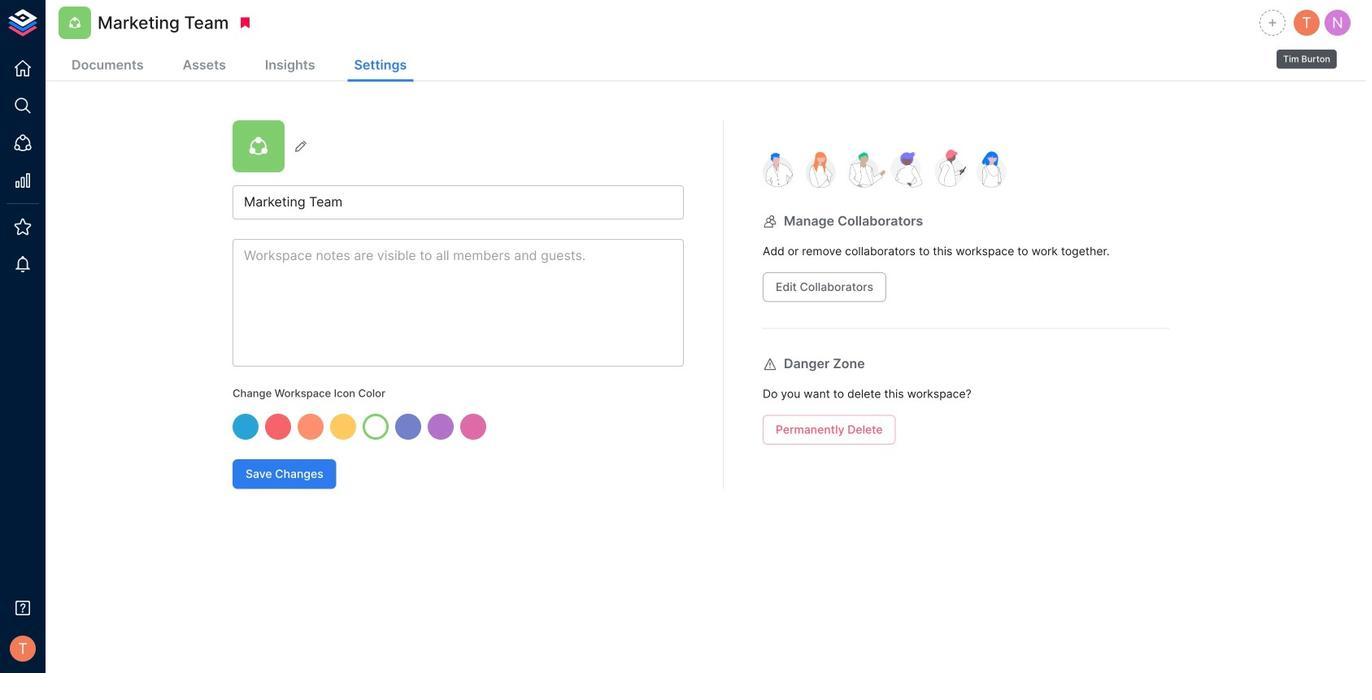 Task type: vqa. For each thing, say whether or not it's contained in the screenshot.
tooltip
yes



Task type: locate. For each thing, give the bounding box(es) containing it.
tooltip
[[1276, 38, 1339, 70]]

Workspace Name text field
[[233, 185, 684, 220]]



Task type: describe. For each thing, give the bounding box(es) containing it.
remove bookmark image
[[238, 15, 253, 30]]

Workspace notes are visible to all members and guests. text field
[[233, 239, 684, 367]]



